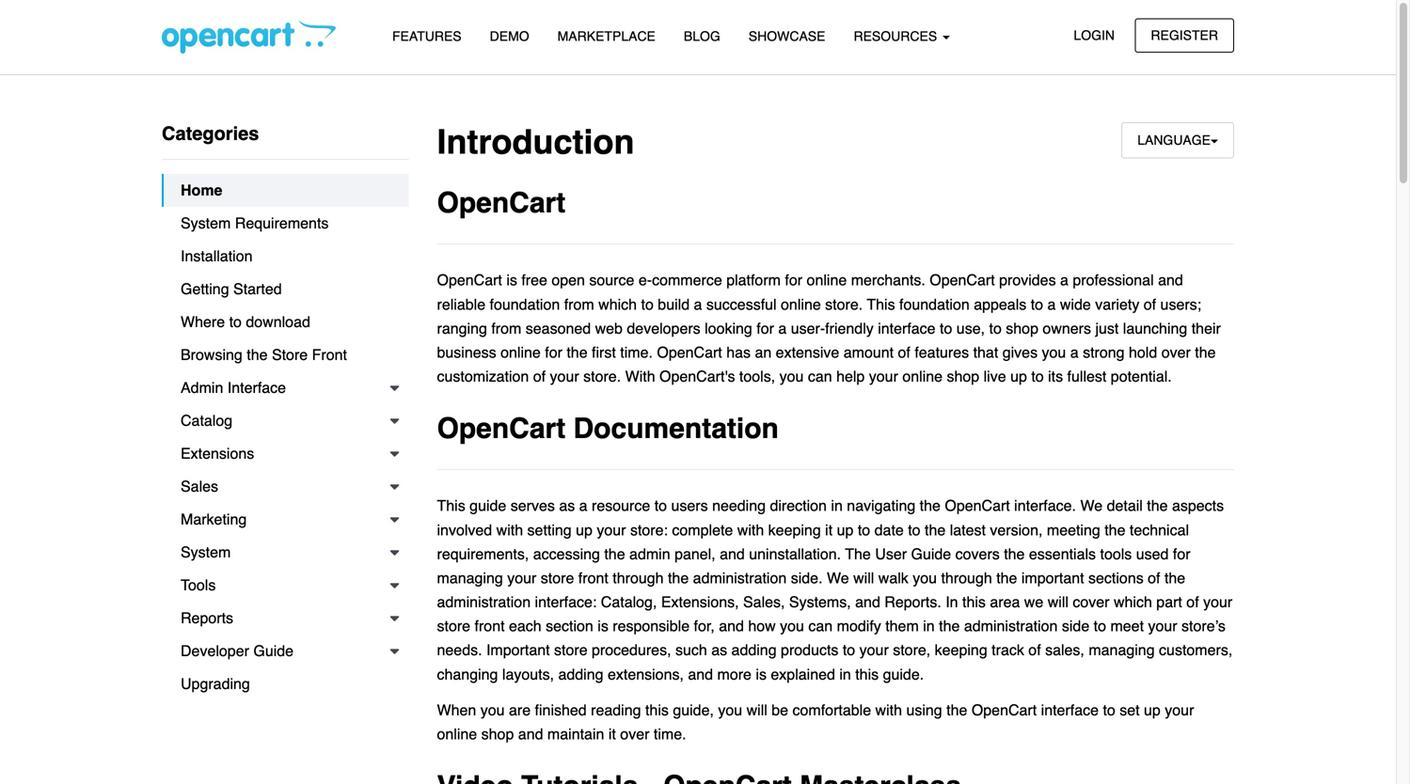 Task type: vqa. For each thing, say whether or not it's contained in the screenshot.
coupon image
no



Task type: describe. For each thing, give the bounding box(es) containing it.
demo link
[[476, 20, 543, 53]]

detail
[[1107, 497, 1143, 515]]

1 vertical spatial will
[[1048, 594, 1069, 611]]

0 horizontal spatial with
[[496, 521, 523, 539]]

ranging
[[437, 320, 487, 337]]

the down panel,
[[668, 570, 689, 587]]

login link
[[1058, 18, 1131, 53]]

it inside this guide serves as a resource to users needing direction in navigating the opencart interface. we detail the aspects involved with setting up your store: complete with keeping it up to date to the latest version, meeting the technical requirements, accessing the admin panel, and uninstallation. the user guide covers the essentials tools used for managing your store front through the administration side. we will walk you through the important sections of the administration interface: catalog, extensions, sales, systems, and reports. in this area we will cover which part of your store front each section is responsible for, and how you can modify them in the administration side to meet your store's needs. important store procedures, such as adding products to your store, keeping track of sales, managing customers, changing layouts, adding extensions, and more is explained in this guide.
[[825, 521, 833, 539]]

guide,
[[673, 702, 714, 719]]

time. inside "opencart is free open source e-commerce platform for online merchants. opencart provides a professional and reliable foundation from which to build a successful online store. this foundation appeals to a wide variety of users; ranging from seasoned web developers looking for a user-friendly interface to use, to shop owners just launching their business online for the first time. opencart has an extensive amount of features that gives you a strong hold over the customization of your store. with opencart's tools, you can help your online shop live up to its fullest potential."
[[620, 344, 653, 361]]

1 vertical spatial store
[[437, 618, 470, 635]]

resources
[[854, 29, 941, 44]]

resource
[[592, 497, 650, 515]]

home
[[181, 182, 222, 199]]

0 vertical spatial keeping
[[768, 521, 821, 539]]

blog
[[684, 29, 720, 44]]

opencart's
[[660, 368, 735, 385]]

essentials
[[1029, 546, 1096, 563]]

opencart inside this guide serves as a resource to users needing direction in navigating the opencart interface. we detail the aspects involved with setting up your store: complete with keeping it up to date to the latest version, meeting the technical requirements, accessing the admin panel, and uninstallation. the user guide covers the essentials tools used for managing your store front through the administration side. we will walk you through the important sections of the administration interface: catalog, extensions, sales, systems, and reports. in this area we will cover which part of your store front each section is responsible for, and how you can modify them in the administration side to meet your store's needs. important store procedures, such as adding products to your store, keeping track of sales, managing customers, changing layouts, adding extensions, and more is explained in this guide.
[[945, 497, 1010, 515]]

showcase
[[749, 29, 826, 44]]

features link
[[378, 20, 476, 53]]

panel,
[[675, 546, 716, 563]]

up up the the
[[837, 521, 854, 539]]

the up part
[[1165, 570, 1186, 587]]

system requirements link
[[162, 207, 409, 240]]

commerce
[[652, 272, 722, 289]]

a down 'owners' at top
[[1070, 344, 1079, 361]]

latest
[[950, 521, 986, 539]]

a left user- on the top right of the page
[[778, 320, 787, 337]]

the down version,
[[1004, 546, 1025, 563]]

system for system requirements
[[181, 215, 231, 232]]

and inside "opencart is free open source e-commerce platform for online merchants. opencart provides a professional and reliable foundation from which to build a successful online store. this foundation appeals to a wide variety of users; ranging from seasoned web developers looking for a user-friendly interface to use, to shop owners just launching their business online for the first time. opencart has an extensive amount of features that gives you a strong hold over the customization of your store. with opencart's tools, you can help your online shop live up to its fullest potential."
[[1158, 272, 1183, 289]]

marketing link
[[162, 503, 409, 536]]

systems,
[[789, 594, 851, 611]]

meeting
[[1047, 521, 1101, 539]]

opencart inside when you are finished reading this guide, you will be comfortable with using the opencart interface to set up your online shop and maintain it over time.
[[972, 702, 1037, 719]]

e-
[[639, 272, 652, 289]]

set
[[1120, 702, 1140, 719]]

a inside this guide serves as a resource to users needing direction in navigating the opencart interface. we detail the aspects involved with setting up your store: complete with keeping it up to date to the latest version, meeting the technical requirements, accessing the admin panel, and uninstallation. the user guide covers the essentials tools used for managing your store front through the administration side. we will walk you through the important sections of the administration interface: catalog, extensions, sales, systems, and reports. in this area we will cover which part of your store front each section is responsible for, and how you can modify them in the administration side to meet your store's needs. important store procedures, such as adding products to your store, keeping track of sales, managing customers, changing layouts, adding extensions, and more is explained in this guide.
[[579, 497, 588, 515]]

getting
[[181, 280, 229, 298]]

opencart up appeals
[[930, 272, 995, 289]]

customers,
[[1159, 642, 1233, 659]]

guide.
[[883, 666, 924, 683]]

your down resource
[[597, 521, 626, 539]]

to left its
[[1031, 368, 1044, 385]]

and right panel,
[[720, 546, 745, 563]]

hold
[[1129, 344, 1157, 361]]

amount
[[844, 344, 894, 361]]

its
[[1048, 368, 1063, 385]]

opencart is free open source e-commerce platform for online merchants. opencart provides a professional and reliable foundation from which to build a successful online store. this foundation appeals to a wide variety of users; ranging from seasoned web developers looking for a user-friendly interface to use, to shop owners just launching their business online for the first time. opencart has an extensive amount of features that gives you a strong hold over the customization of your store. with opencart's tools, you can help your online shop live up to its fullest potential.
[[437, 272, 1221, 385]]

to up store:
[[655, 497, 667, 515]]

successful
[[706, 296, 777, 313]]

and inside when you are finished reading this guide, you will be comfortable with using the opencart interface to set up your online shop and maintain it over time.
[[518, 726, 543, 743]]

system link
[[162, 536, 409, 569]]

sections
[[1089, 570, 1144, 587]]

1 horizontal spatial shop
[[947, 368, 980, 385]]

2 vertical spatial store
[[554, 642, 588, 659]]

of up launching
[[1144, 296, 1156, 313]]

interface:
[[535, 594, 597, 611]]

your down seasoned
[[550, 368, 579, 385]]

0 horizontal spatial adding
[[558, 666, 604, 683]]

involved
[[437, 521, 492, 539]]

opencart up reliable
[[437, 272, 502, 289]]

which inside this guide serves as a resource to users needing direction in navigating the opencart interface. we detail the aspects involved with setting up your store: complete with keeping it up to date to the latest version, meeting the technical requirements, accessing the admin panel, and uninstallation. the user guide covers the essentials tools used for managing your store front through the administration side. we will walk you through the important sections of the administration interface: catalog, extensions, sales, systems, and reports. in this area we will cover which part of your store front each section is responsible for, and how you can modify them in the administration side to meet your store's needs. important store procedures, such as adding products to your store, keeping track of sales, managing customers, changing layouts, adding extensions, and more is explained in this guide.
[[1114, 594, 1152, 611]]

the down their
[[1195, 344, 1216, 361]]

1 horizontal spatial with
[[737, 521, 764, 539]]

the left store
[[247, 346, 268, 364]]

you up products
[[780, 618, 804, 635]]

covers
[[956, 546, 1000, 563]]

of down used
[[1148, 570, 1161, 587]]

installation link
[[162, 240, 409, 273]]

marketplace
[[558, 29, 656, 44]]

to down provides
[[1031, 296, 1043, 313]]

developer
[[181, 643, 249, 660]]

interface inside "opencart is free open source e-commerce platform for online merchants. opencart provides a professional and reliable foundation from which to build a successful online store. this foundation appeals to a wide variety of users; ranging from seasoned web developers looking for a user-friendly interface to use, to shop owners just launching their business online for the first time. opencart has an extensive amount of features that gives you a strong hold over the customization of your store. with opencart's tools, you can help your online shop live up to its fullest potential."
[[878, 320, 936, 337]]

front
[[312, 346, 347, 364]]

used
[[1136, 546, 1169, 563]]

0 horizontal spatial store.
[[583, 368, 621, 385]]

of right the track at the right bottom of the page
[[1029, 642, 1041, 659]]

for,
[[694, 618, 715, 635]]

a right 'build'
[[694, 296, 702, 313]]

sales
[[181, 478, 218, 495]]

0 vertical spatial store
[[541, 570, 574, 587]]

admin
[[181, 379, 223, 397]]

0 vertical spatial adding
[[732, 642, 777, 659]]

a up wide
[[1060, 272, 1069, 289]]

navigating
[[847, 497, 916, 515]]

0 vertical spatial front
[[578, 570, 609, 587]]

guide inside this guide serves as a resource to users needing direction in navigating the opencart interface. we detail the aspects involved with setting up your store: complete with keeping it up to date to the latest version, meeting the technical requirements, accessing the admin panel, and uninstallation. the user guide covers the essentials tools used for managing your store front through the administration side. we will walk you through the important sections of the administration interface: catalog, extensions, sales, systems, and reports. in this area we will cover which part of your store front each section is responsible for, and how you can modify them in the administration side to meet your store's needs. important store procedures, such as adding products to your store, keeping track of sales, managing customers, changing layouts, adding extensions, and more is explained in this guide.
[[911, 546, 951, 563]]

direction
[[770, 497, 827, 515]]

to right date
[[908, 521, 921, 539]]

2 horizontal spatial is
[[756, 666, 767, 683]]

of right part
[[1187, 594, 1199, 611]]

a left wide
[[1048, 296, 1056, 313]]

requirements
[[235, 215, 329, 232]]

your up store's at the bottom right
[[1203, 594, 1233, 611]]

and right for,
[[719, 618, 744, 635]]

blog link
[[670, 20, 735, 53]]

and down such
[[688, 666, 713, 683]]

looking
[[705, 320, 752, 337]]

build
[[658, 296, 690, 313]]

1 vertical spatial we
[[827, 570, 849, 587]]

2 vertical spatial in
[[840, 666, 851, 683]]

2 vertical spatial administration
[[964, 618, 1058, 635]]

help
[[836, 368, 865, 385]]

walk
[[879, 570, 909, 587]]

layouts,
[[502, 666, 554, 683]]

provides
[[999, 272, 1056, 289]]

merchants.
[[851, 272, 926, 289]]

0 vertical spatial from
[[564, 296, 594, 313]]

demo
[[490, 29, 529, 44]]

over inside "opencart is free open source e-commerce platform for online merchants. opencart provides a professional and reliable foundation from which to build a successful online store. this foundation appeals to a wide variety of users; ranging from seasoned web developers looking for a user-friendly interface to use, to shop owners just launching their business online for the first time. opencart has an extensive amount of features that gives you a strong hold over the customization of your store. with opencart's tools, you can help your online shop live up to its fullest potential."
[[1162, 344, 1191, 361]]

of down seasoned
[[533, 368, 546, 385]]

the left the latest
[[925, 521, 946, 539]]

cover
[[1073, 594, 1110, 611]]

open
[[552, 272, 585, 289]]

to down appeals
[[989, 320, 1002, 337]]

track
[[992, 642, 1024, 659]]

store:
[[630, 521, 668, 539]]

to right the where
[[229, 313, 242, 331]]

how
[[748, 618, 776, 635]]

features
[[915, 344, 969, 361]]

1 foundation from the left
[[490, 296, 560, 313]]

to up the features
[[940, 320, 952, 337]]

0 horizontal spatial from
[[491, 320, 522, 337]]

to down "modify"
[[843, 642, 855, 659]]

fullest
[[1067, 368, 1107, 385]]

1 horizontal spatial keeping
[[935, 642, 988, 659]]

you down 'more'
[[718, 702, 742, 719]]

products
[[781, 642, 839, 659]]

opencart up opencart's
[[657, 344, 722, 361]]

you up its
[[1042, 344, 1066, 361]]

this inside this guide serves as a resource to users needing direction in navigating the opencart interface. we detail the aspects involved with setting up your store: complete with keeping it up to date to the latest version, meeting the technical requirements, accessing the admin panel, and uninstallation. the user guide covers the essentials tools used for managing your store front through the administration side. we will walk you through the important sections of the administration interface: catalog, extensions, sales, systems, and reports. in this area we will cover which part of your store front each section is responsible for, and how you can modify them in the administration side to meet your store's needs. important store procedures, such as adding products to your store, keeping track of sales, managing customers, changing layouts, adding extensions, and more is explained in this guide.
[[437, 497, 465, 515]]

1 horizontal spatial is
[[598, 618, 609, 635]]

potential.
[[1111, 368, 1172, 385]]

guide
[[470, 497, 506, 515]]

date
[[875, 521, 904, 539]]

installation
[[181, 247, 253, 265]]

version,
[[990, 521, 1043, 539]]

interface inside when you are finished reading this guide, you will be comfortable with using the opencart interface to set up your online shop and maintain it over time.
[[1041, 702, 1099, 719]]

1 vertical spatial in
[[923, 618, 935, 635]]

business
[[437, 344, 496, 361]]

when you are finished reading this guide, you will be comfortable with using the opencart interface to set up your online shop and maintain it over time.
[[437, 702, 1194, 743]]

responsible
[[613, 618, 690, 635]]

important
[[1022, 570, 1084, 587]]

important
[[486, 642, 550, 659]]

to down e-
[[641, 296, 654, 313]]

extensions,
[[661, 594, 739, 611]]

for up an at the top right of the page
[[757, 320, 774, 337]]

admin
[[629, 546, 670, 563]]

1 vertical spatial guide
[[253, 643, 294, 660]]

the up technical
[[1147, 497, 1168, 515]]

for down seasoned
[[545, 344, 563, 361]]

resources link
[[840, 20, 964, 53]]

2 foundation from the left
[[899, 296, 970, 313]]

1 horizontal spatial will
[[853, 570, 874, 587]]

this inside when you are finished reading this guide, you will be comfortable with using the opencart interface to set up your online shop and maintain it over time.
[[645, 702, 669, 719]]

1 horizontal spatial this
[[855, 666, 879, 683]]

to inside when you are finished reading this guide, you will be comfortable with using the opencart interface to set up your online shop and maintain it over time.
[[1103, 702, 1116, 719]]

the left first
[[567, 344, 588, 361]]

platform
[[726, 272, 781, 289]]

the up area
[[997, 570, 1017, 587]]

your down "modify"
[[860, 642, 889, 659]]

over inside when you are finished reading this guide, you will be comfortable with using the opencart interface to set up your online shop and maintain it over time.
[[620, 726, 650, 743]]



Task type: locate. For each thing, give the bounding box(es) containing it.
2 horizontal spatial administration
[[964, 618, 1058, 635]]

your down amount
[[869, 368, 898, 385]]

0 horizontal spatial over
[[620, 726, 650, 743]]

user
[[875, 546, 907, 563]]

such
[[675, 642, 707, 659]]

meet
[[1111, 618, 1144, 635]]

an
[[755, 344, 772, 361]]

2 horizontal spatial shop
[[1006, 320, 1039, 337]]

1 system from the top
[[181, 215, 231, 232]]

comfortable
[[793, 702, 871, 719]]

uninstallation.
[[749, 546, 841, 563]]

your inside when you are finished reading this guide, you will be comfortable with using the opencart interface to set up your online shop and maintain it over time.
[[1165, 702, 1194, 719]]

system
[[181, 215, 231, 232], [181, 544, 231, 561]]

tools,
[[739, 368, 775, 385]]

will left be
[[747, 702, 768, 719]]

shop
[[1006, 320, 1039, 337], [947, 368, 980, 385], [481, 726, 514, 743]]

1 horizontal spatial administration
[[693, 570, 787, 587]]

1 vertical spatial administration
[[437, 594, 531, 611]]

1 vertical spatial front
[[475, 618, 505, 635]]

over down launching
[[1162, 344, 1191, 361]]

0 horizontal spatial this
[[437, 497, 465, 515]]

which
[[599, 296, 637, 313], [1114, 594, 1152, 611]]

aspects
[[1172, 497, 1224, 515]]

which inside "opencart is free open source e-commerce platform for online merchants. opencart provides a professional and reliable foundation from which to build a successful online store. this foundation appeals to a wide variety of users; ranging from seasoned web developers looking for a user-friendly interface to use, to shop owners just launching their business online for the first time. opencart has an extensive amount of features that gives you a strong hold over the customization of your store. with opencart's tools, you can help your online shop live up to its fullest potential."
[[599, 296, 637, 313]]

this left guide.
[[855, 666, 879, 683]]

is right section
[[598, 618, 609, 635]]

marketplace link
[[543, 20, 670, 53]]

0 vertical spatial we
[[1080, 497, 1103, 515]]

0 horizontal spatial we
[[827, 570, 849, 587]]

1 horizontal spatial as
[[711, 642, 727, 659]]

serves
[[511, 497, 555, 515]]

0 vertical spatial managing
[[437, 570, 503, 587]]

will right we
[[1048, 594, 1069, 611]]

and up "modify"
[[855, 594, 880, 611]]

with down needing
[[737, 521, 764, 539]]

first
[[592, 344, 616, 361]]

extensions,
[[608, 666, 684, 683]]

up up accessing
[[576, 521, 593, 539]]

the right the navigating
[[920, 497, 941, 515]]

1 horizontal spatial which
[[1114, 594, 1152, 611]]

admin interface link
[[162, 372, 409, 405]]

explained
[[771, 666, 835, 683]]

1 horizontal spatial adding
[[732, 642, 777, 659]]

1 vertical spatial can
[[809, 618, 833, 635]]

launching
[[1123, 320, 1188, 337]]

1 horizontal spatial interface
[[1041, 702, 1099, 719]]

0 horizontal spatial as
[[559, 497, 575, 515]]

shop inside when you are finished reading this guide, you will be comfortable with using the opencart interface to set up your online shop and maintain it over time.
[[481, 726, 514, 743]]

1 vertical spatial shop
[[947, 368, 980, 385]]

2 vertical spatial will
[[747, 702, 768, 719]]

through up the catalog, at the left bottom of page
[[613, 570, 664, 587]]

0 vertical spatial this
[[867, 296, 895, 313]]

system down the home
[[181, 215, 231, 232]]

online
[[807, 272, 847, 289], [781, 296, 821, 313], [501, 344, 541, 361], [903, 368, 943, 385], [437, 726, 477, 743]]

with down guide
[[496, 521, 523, 539]]

it inside when you are finished reading this guide, you will be comfortable with using the opencart interface to set up your online shop and maintain it over time.
[[609, 726, 616, 743]]

1 vertical spatial over
[[620, 726, 650, 743]]

1 vertical spatial interface
[[1041, 702, 1099, 719]]

it down the reading
[[609, 726, 616, 743]]

when
[[437, 702, 476, 719]]

introduction
[[437, 123, 635, 162]]

0 horizontal spatial which
[[599, 296, 637, 313]]

system up tools
[[181, 544, 231, 561]]

administration up sales, on the right bottom of page
[[693, 570, 787, 587]]

foundation up use,
[[899, 296, 970, 313]]

2 system from the top
[[181, 544, 231, 561]]

1 vertical spatial it
[[609, 726, 616, 743]]

just
[[1096, 320, 1119, 337]]

0 horizontal spatial is
[[506, 272, 517, 289]]

1 vertical spatial which
[[1114, 594, 1152, 611]]

managing down meet
[[1089, 642, 1155, 659]]

documentation
[[573, 413, 779, 445]]

store down section
[[554, 642, 588, 659]]

keeping up uninstallation.
[[768, 521, 821, 539]]

1 vertical spatial this
[[437, 497, 465, 515]]

for inside this guide serves as a resource to users needing direction in navigating the opencart interface. we detail the aspects involved with setting up your store: complete with keeping it up to date to the latest version, meeting the technical requirements, accessing the admin panel, and uninstallation. the user guide covers the essentials tools used for managing your store front through the administration side. we will walk you through the important sections of the administration interface: catalog, extensions, sales, systems, and reports. in this area we will cover which part of your store front each section is responsible for, and how you can modify them in the administration side to meet your store's needs. important store procedures, such as adding products to your store, keeping track of sales, managing customers, changing layouts, adding extensions, and more is explained in this guide.
[[1173, 546, 1191, 563]]

customization
[[437, 368, 529, 385]]

online inside when you are finished reading this guide, you will be comfortable with using the opencart interface to set up your online shop and maintain it over time.
[[437, 726, 477, 743]]

0 horizontal spatial this
[[645, 702, 669, 719]]

up inside "opencart is free open source e-commerce platform for online merchants. opencart provides a professional and reliable foundation from which to build a successful online store. this foundation appeals to a wide variety of users; ranging from seasoned web developers looking for a user-friendly interface to use, to shop owners just launching their business online for the first time. opencart has an extensive amount of features that gives you a strong hold over the customization of your store. with opencart's tools, you can help your online shop live up to its fullest potential."
[[1011, 368, 1027, 385]]

opencart down customization
[[437, 413, 566, 445]]

to right side
[[1094, 618, 1106, 635]]

language button
[[1122, 122, 1234, 158]]

your down part
[[1148, 618, 1178, 635]]

2 through from the left
[[941, 570, 992, 587]]

0 horizontal spatial front
[[475, 618, 505, 635]]

interface
[[227, 379, 286, 397]]

the left the admin
[[604, 546, 625, 563]]

their
[[1192, 320, 1221, 337]]

sales,
[[1045, 642, 1085, 659]]

2 horizontal spatial will
[[1048, 594, 1069, 611]]

0 horizontal spatial guide
[[253, 643, 294, 660]]

store up the needs.
[[437, 618, 470, 635]]

through down covers
[[941, 570, 992, 587]]

getting started link
[[162, 273, 409, 306]]

1 vertical spatial managing
[[1089, 642, 1155, 659]]

register
[[1151, 28, 1218, 43]]

0 vertical spatial store.
[[825, 296, 863, 313]]

0 vertical spatial is
[[506, 272, 517, 289]]

1 horizontal spatial foundation
[[899, 296, 970, 313]]

the inside when you are finished reading this guide, you will be comfortable with using the opencart interface to set up your online shop and maintain it over time.
[[947, 702, 968, 719]]

guide
[[911, 546, 951, 563], [253, 643, 294, 660]]

you down extensive
[[780, 368, 804, 385]]

use,
[[957, 320, 985, 337]]

it
[[825, 521, 833, 539], [609, 726, 616, 743]]

1 horizontal spatial through
[[941, 570, 992, 587]]

front left each
[[475, 618, 505, 635]]

can inside this guide serves as a resource to users needing direction in navigating the opencart interface. we detail the aspects involved with setting up your store: complete with keeping it up to date to the latest version, meeting the technical requirements, accessing the admin panel, and uninstallation. the user guide covers the essentials tools used for managing your store front through the administration side. we will walk you through the important sections of the administration interface: catalog, extensions, sales, systems, and reports. in this area we will cover which part of your store front each section is responsible for, and how you can modify them in the administration side to meet your store's needs. important store procedures, such as adding products to your store, keeping track of sales, managing customers, changing layouts, adding extensions, and more is explained in this guide.
[[809, 618, 833, 635]]

you up reports.
[[913, 570, 937, 587]]

1 horizontal spatial time.
[[654, 726, 686, 743]]

0 horizontal spatial foundation
[[490, 296, 560, 313]]

0 vertical spatial time.
[[620, 344, 653, 361]]

for right platform
[[785, 272, 803, 289]]

the up the 'tools'
[[1105, 521, 1126, 539]]

guide down "reports" link
[[253, 643, 294, 660]]

in right direction
[[831, 497, 843, 515]]

this inside "opencart is free open source e-commerce platform for online merchants. opencart provides a professional and reliable foundation from which to build a successful online store. this foundation appeals to a wide variety of users; ranging from seasoned web developers looking for a user-friendly interface to use, to shop owners just launching their business online for the first time. opencart has an extensive amount of features that gives you a strong hold over the customization of your store. with opencart's tools, you can help your online shop live up to its fullest potential."
[[867, 296, 895, 313]]

sales link
[[162, 470, 409, 503]]

1 vertical spatial store.
[[583, 368, 621, 385]]

0 vertical spatial over
[[1162, 344, 1191, 361]]

to
[[641, 296, 654, 313], [1031, 296, 1043, 313], [229, 313, 242, 331], [940, 320, 952, 337], [989, 320, 1002, 337], [1031, 368, 1044, 385], [655, 497, 667, 515], [858, 521, 870, 539], [908, 521, 921, 539], [1094, 618, 1106, 635], [843, 642, 855, 659], [1103, 702, 1116, 719]]

to up the the
[[858, 521, 870, 539]]

opencart - open source shopping cart solution image
[[162, 20, 336, 54]]

where to download link
[[162, 306, 409, 339]]

to left set
[[1103, 702, 1116, 719]]

up right live
[[1011, 368, 1027, 385]]

in up comfortable at the right
[[840, 666, 851, 683]]

with
[[625, 368, 655, 385]]

interface.
[[1014, 497, 1076, 515]]

store's
[[1182, 618, 1226, 635]]

will
[[853, 570, 874, 587], [1048, 594, 1069, 611], [747, 702, 768, 719]]

1 horizontal spatial over
[[1162, 344, 1191, 361]]

through
[[613, 570, 664, 587], [941, 570, 992, 587]]

are
[[509, 702, 531, 719]]

0 vertical spatial as
[[559, 497, 575, 515]]

0 vertical spatial which
[[599, 296, 637, 313]]

0 horizontal spatial will
[[747, 702, 768, 719]]

time. up with
[[620, 344, 653, 361]]

opencart down introduction
[[437, 187, 566, 219]]

this right in
[[962, 594, 986, 611]]

1 through from the left
[[613, 570, 664, 587]]

them
[[886, 618, 919, 635]]

web
[[595, 320, 623, 337]]

0 horizontal spatial administration
[[437, 594, 531, 611]]

keeping left the track at the right bottom of the page
[[935, 642, 988, 659]]

0 vertical spatial in
[[831, 497, 843, 515]]

getting started
[[181, 280, 282, 298]]

managing down requirements,
[[437, 570, 503, 587]]

technical
[[1130, 521, 1189, 539]]

is inside "opencart is free open source e-commerce platform for online merchants. opencart provides a professional and reliable foundation from which to build a successful online store. this foundation appeals to a wide variety of users; ranging from seasoned web developers looking for a user-friendly interface to use, to shop owners just launching their business online for the first time. opencart has an extensive amount of features that gives you a strong hold over the customization of your store. with opencart's tools, you can help your online shop live up to its fullest potential."
[[506, 272, 517, 289]]

0 horizontal spatial shop
[[481, 726, 514, 743]]

1 vertical spatial time.
[[654, 726, 686, 743]]

professional
[[1073, 272, 1154, 289]]

browsing the store front link
[[162, 339, 409, 372]]

0 horizontal spatial managing
[[437, 570, 503, 587]]

0 vertical spatial system
[[181, 215, 231, 232]]

users;
[[1161, 296, 1202, 313]]

store. up friendly
[[825, 296, 863, 313]]

can inside "opencart is free open source e-commerce platform for online merchants. opencart provides a professional and reliable foundation from which to build a successful online store. this foundation appeals to a wide variety of users; ranging from seasoned web developers looking for a user-friendly interface to use, to shop owners just launching their business online for the first time. opencart has an extensive amount of features that gives you a strong hold over the customization of your store. with opencart's tools, you can help your online shop live up to its fullest potential."
[[808, 368, 832, 385]]

1 horizontal spatial front
[[578, 570, 609, 587]]

0 horizontal spatial interface
[[878, 320, 936, 337]]

a left resource
[[579, 497, 588, 515]]

each
[[509, 618, 542, 635]]

of right amount
[[898, 344, 911, 361]]

2 horizontal spatial this
[[962, 594, 986, 611]]

modify
[[837, 618, 881, 635]]

store
[[272, 346, 308, 364]]

opencart down the track at the right bottom of the page
[[972, 702, 1037, 719]]

setting
[[527, 521, 572, 539]]

that
[[973, 344, 998, 361]]

2 horizontal spatial with
[[875, 702, 902, 719]]

needs.
[[437, 642, 482, 659]]

up inside when you are finished reading this guide, you will be comfortable with using the opencart interface to set up your online shop and maintain it over time.
[[1144, 702, 1161, 719]]

0 vertical spatial shop
[[1006, 320, 1039, 337]]

developers
[[627, 320, 701, 337]]

1 vertical spatial from
[[491, 320, 522, 337]]

0 horizontal spatial through
[[613, 570, 664, 587]]

opencart up the latest
[[945, 497, 1010, 515]]

is
[[506, 272, 517, 289], [598, 618, 609, 635], [756, 666, 767, 683]]

browsing the store front
[[181, 346, 347, 364]]

0 horizontal spatial time.
[[620, 344, 653, 361]]

your right set
[[1165, 702, 1194, 719]]

2 vertical spatial this
[[645, 702, 669, 719]]

1 vertical spatial as
[[711, 642, 727, 659]]

0 vertical spatial administration
[[693, 570, 787, 587]]

0 vertical spatial will
[[853, 570, 874, 587]]

started
[[233, 280, 282, 298]]

1 vertical spatial adding
[[558, 666, 604, 683]]

more
[[717, 666, 752, 683]]

1 vertical spatial system
[[181, 544, 231, 561]]

0 vertical spatial can
[[808, 368, 832, 385]]

and up "users;"
[[1158, 272, 1183, 289]]

will inside when you are finished reading this guide, you will be comfortable with using the opencart interface to set up your online shop and maintain it over time.
[[747, 702, 768, 719]]

this
[[962, 594, 986, 611], [855, 666, 879, 683], [645, 702, 669, 719]]

system for system
[[181, 544, 231, 561]]

1 vertical spatial keeping
[[935, 642, 988, 659]]

accessing
[[533, 546, 600, 563]]

extensions
[[181, 445, 254, 462]]

as
[[559, 497, 575, 515], [711, 642, 727, 659]]

time. down guide, at the bottom of the page
[[654, 726, 686, 743]]

owners
[[1043, 320, 1091, 337]]

reading
[[591, 702, 641, 719]]

opencart documentation
[[437, 413, 779, 445]]

in right them
[[923, 618, 935, 635]]

2 vertical spatial shop
[[481, 726, 514, 743]]

side.
[[791, 570, 823, 587]]

your down requirements,
[[507, 570, 537, 587]]

0 horizontal spatial it
[[609, 726, 616, 743]]

over down the reading
[[620, 726, 650, 743]]

you left are
[[481, 702, 505, 719]]

with inside when you are finished reading this guide, you will be comfortable with using the opencart interface to set up your online shop and maintain it over time.
[[875, 702, 902, 719]]

this guide serves as a resource to users needing direction in navigating the opencart interface. we detail the aspects involved with setting up your store: complete with keeping it up to date to the latest version, meeting the technical requirements, accessing the admin panel, and uninstallation. the user guide covers the essentials tools used for managing your store front through the administration side. we will walk you through the important sections of the administration interface: catalog, extensions, sales, systems, and reports. in this area we will cover which part of your store front each section is responsible for, and how you can modify them in the administration side to meet your store's needs. important store procedures, such as adding products to your store, keeping track of sales, managing customers, changing layouts, adding extensions, and more is explained in this guide.
[[437, 497, 1233, 683]]

adding down how
[[732, 642, 777, 659]]

0 horizontal spatial keeping
[[768, 521, 821, 539]]

from right ranging
[[491, 320, 522, 337]]

this up involved
[[437, 497, 465, 515]]

strong
[[1083, 344, 1125, 361]]

1 horizontal spatial guide
[[911, 546, 951, 563]]

as up setting
[[559, 497, 575, 515]]

from down open
[[564, 296, 594, 313]]

adding up finished
[[558, 666, 604, 683]]

shop up gives
[[1006, 320, 1039, 337]]

free
[[522, 272, 547, 289]]

where to download
[[181, 313, 310, 331]]

can down extensive
[[808, 368, 832, 385]]

1 horizontal spatial from
[[564, 296, 594, 313]]

can down "systems,"
[[809, 618, 833, 635]]

front
[[578, 570, 609, 587], [475, 618, 505, 635]]

0 vertical spatial guide
[[911, 546, 951, 563]]

categories
[[162, 123, 259, 144]]

time. inside when you are finished reading this guide, you will be comfortable with using the opencart interface to set up your online shop and maintain it over time.
[[654, 726, 686, 743]]

will down the the
[[853, 570, 874, 587]]

the right using
[[947, 702, 968, 719]]

front down accessing
[[578, 570, 609, 587]]

1 vertical spatial this
[[855, 666, 879, 683]]

we up meeting
[[1080, 497, 1103, 515]]

this left guide, at the bottom of the page
[[645, 702, 669, 719]]

1 horizontal spatial managing
[[1089, 642, 1155, 659]]

1 horizontal spatial store.
[[825, 296, 863, 313]]

and
[[1158, 272, 1183, 289], [720, 546, 745, 563], [855, 594, 880, 611], [719, 618, 744, 635], [688, 666, 713, 683], [518, 726, 543, 743]]

which down source
[[599, 296, 637, 313]]

the down in
[[939, 618, 960, 635]]

is right 'more'
[[756, 666, 767, 683]]

administration up the track at the right bottom of the page
[[964, 618, 1058, 635]]

0 vertical spatial this
[[962, 594, 986, 611]]

0 vertical spatial interface
[[878, 320, 936, 337]]

1 horizontal spatial this
[[867, 296, 895, 313]]

extensive
[[776, 344, 839, 361]]

procedures,
[[592, 642, 671, 659]]

we up "systems,"
[[827, 570, 849, 587]]



